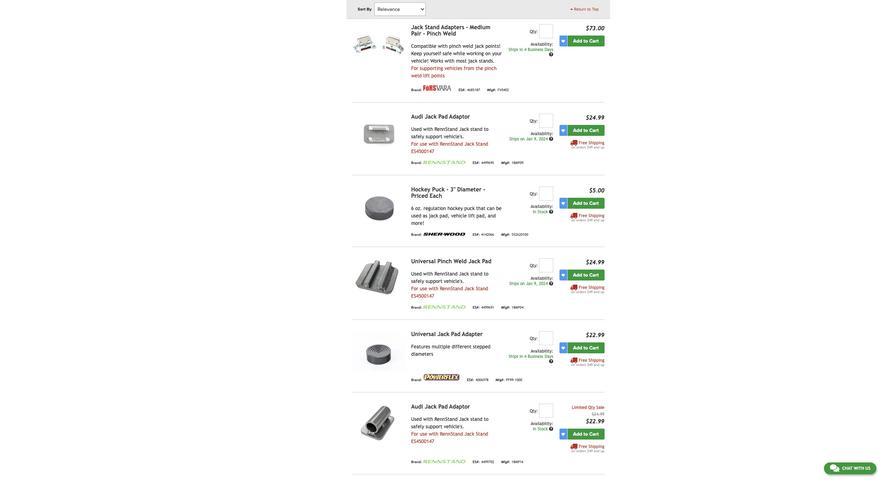 Task type: locate. For each thing, give the bounding box(es) containing it.
hockey
[[448, 206, 463, 211]]

and for universal jack pad adapter
[[594, 363, 599, 367]]

in stock for $5.00
[[533, 210, 549, 214]]

up for hockey puck - 3" diameter - priced each
[[601, 218, 604, 222]]

lift inside "compatible with pinch weld jack points! keep yourself safe while working on your vehicle! works with most jack stands. for supporting vehicles from the pinch weld lift points"
[[423, 73, 430, 79]]

jack inside 6 oz. regulation hockey puck that can be used as jack pad, vehicle lift pad, and more!
[[429, 213, 438, 219]]

2 $49 from the top
[[587, 218, 593, 222]]

0 vertical spatial support
[[426, 134, 442, 139]]

sort by
[[358, 7, 372, 12]]

weld up safe at the right
[[443, 30, 456, 37]]

2 4 from the top
[[524, 354, 526, 359]]

0 vertical spatial weld
[[463, 43, 473, 49]]

support
[[426, 134, 442, 139], [426, 279, 442, 284], [426, 424, 442, 430]]

pad
[[438, 113, 448, 120], [482, 258, 491, 265], [451, 331, 460, 338], [438, 404, 448, 410]]

pinch down stands.
[[485, 66, 497, 71]]

ships
[[509, 47, 518, 52], [509, 137, 519, 142], [509, 281, 519, 286], [509, 354, 518, 359]]

rennstand
[[434, 126, 458, 132], [440, 141, 463, 147], [434, 271, 458, 277], [440, 286, 463, 292], [434, 417, 458, 422], [440, 431, 463, 437]]

1 vertical spatial universal
[[411, 331, 436, 338]]

2 ships on jan 9, 2024 from the top
[[509, 281, 549, 286]]

3 brand: from the top
[[411, 233, 422, 237]]

powerflex - corporate logo image
[[423, 0, 460, 2], [423, 374, 460, 381]]

2 question circle image from the top
[[549, 282, 553, 286]]

pad, down the that on the top right of the page
[[476, 213, 486, 219]]

brand: for es#: 4006978
[[411, 378, 422, 382]]

2 free from the top
[[579, 213, 587, 218]]

powerflex - corporate logo image up adapters
[[423, 0, 460, 2]]

jack up working
[[475, 43, 484, 49]]

3 used from the top
[[411, 417, 422, 422]]

rennstand - corporate logo image
[[423, 161, 466, 164], [423, 306, 466, 309], [423, 460, 466, 463]]

question circle image for $24.99
[[549, 282, 553, 286]]

ships on jan 9, 2024 up the 18mp04
[[509, 281, 549, 286]]

the
[[476, 66, 483, 71]]

1 vertical spatial business
[[528, 354, 543, 359]]

pinch up compatible
[[427, 30, 441, 37]]

free
[[579, 141, 587, 145], [579, 213, 587, 218], [579, 285, 587, 290], [579, 358, 587, 363], [579, 444, 587, 449]]

brand: for es#: 4499695
[[411, 161, 422, 165]]

1 support from the top
[[426, 134, 442, 139]]

1 horizontal spatial lift
[[468, 213, 475, 219]]

2 vertical spatial use
[[420, 431, 427, 437]]

3 add from the top
[[573, 200, 582, 206]]

jack
[[411, 24, 423, 31], [425, 113, 437, 120], [459, 126, 469, 132], [464, 141, 474, 147], [468, 258, 480, 265], [459, 271, 469, 277], [464, 286, 474, 292], [437, 331, 449, 338], [425, 404, 437, 410], [459, 417, 469, 422], [464, 431, 474, 437]]

1 ships on jan 9, 2024 from the top
[[509, 137, 549, 142]]

3 orders from the top
[[576, 290, 586, 294]]

4 up from the top
[[601, 363, 604, 367]]

0 horizontal spatial pinch
[[449, 43, 461, 49]]

weld down sher-wood - corporate logo
[[454, 258, 467, 265]]

2 business from the top
[[528, 354, 543, 359]]

question circle image
[[549, 137, 553, 141], [549, 210, 553, 214], [549, 359, 553, 364]]

jack down working
[[468, 58, 477, 64]]

3 stand from the top
[[470, 417, 482, 422]]

safely for es#: 4499702
[[411, 424, 424, 430]]

jan for audi jack pad adaptor
[[526, 137, 533, 142]]

es4500147 for es#: 4499691
[[411, 293, 434, 299]]

mfg#: left 18mp09
[[501, 161, 510, 165]]

1 add to wish list image from the top
[[561, 129, 565, 132]]

5 qty: from the top
[[530, 336, 538, 341]]

2024 for universal pinch weld jack pad
[[539, 281, 548, 286]]

1 question circle image from the top
[[549, 137, 553, 141]]

jack down the regulation
[[429, 213, 438, 219]]

1 cart from the top
[[589, 38, 599, 44]]

3 use from the top
[[420, 431, 427, 437]]

pinch down sher-wood - corporate logo
[[437, 258, 452, 265]]

6
[[411, 206, 414, 211]]

universal down sher-wood - corporate logo
[[411, 258, 436, 265]]

4 cart from the top
[[589, 272, 599, 278]]

2 cart from the top
[[589, 128, 599, 133]]

0 vertical spatial powerflex - corporate logo image
[[423, 0, 460, 2]]

pinch inside jack stand adapters - medium pair - pinch weld
[[427, 30, 441, 37]]

1 vertical spatial 2024
[[539, 281, 548, 286]]

and for audi jack pad adaptor
[[594, 145, 599, 149]]

1 vertical spatial jack
[[468, 58, 477, 64]]

es#: for es#: 4142066
[[473, 233, 480, 237]]

2024
[[539, 137, 548, 142], [539, 281, 548, 286]]

0 vertical spatial adaptor
[[449, 113, 470, 120]]

2 vertical spatial stand
[[470, 417, 482, 422]]

1 vertical spatial audi
[[411, 404, 423, 410]]

for inside "compatible with pinch weld jack points! keep yourself safe while working on your vehicle! works with most jack stands. for supporting vehicles from the pinch weld lift points"
[[411, 66, 418, 71]]

free for universal jack pad adapter
[[579, 358, 587, 363]]

2 vertical spatial rennstand - corporate logo image
[[423, 460, 466, 463]]

qty:
[[530, 29, 538, 34], [530, 119, 538, 124], [530, 192, 538, 197], [530, 263, 538, 268], [530, 336, 538, 341], [530, 409, 538, 414]]

0 vertical spatial in stock
[[533, 210, 549, 214]]

es4500147 for es#: 4499702
[[411, 439, 434, 444]]

orders for universal pinch weld jack pad
[[576, 290, 586, 294]]

0 vertical spatial 4
[[524, 47, 526, 52]]

add for audi jack pad adaptor
[[573, 128, 582, 133]]

0 horizontal spatial pad,
[[440, 213, 450, 219]]

$22.99
[[586, 332, 604, 339], [586, 418, 604, 425]]

sort
[[358, 7, 366, 12]]

rennstand - corporate logo image for es#: 4499702
[[423, 460, 466, 463]]

0 vertical spatial in
[[519, 47, 523, 52]]

ships up the pf99-
[[509, 354, 518, 359]]

2 vertical spatial question circle image
[[549, 359, 553, 364]]

hockey puck - 3" diameter - priced each link
[[411, 186, 485, 199]]

0 vertical spatial stock
[[538, 210, 548, 214]]

for for es#: 4499702
[[411, 431, 418, 437]]

to
[[587, 7, 591, 12], [583, 38, 588, 44], [484, 126, 488, 132], [583, 128, 588, 133], [583, 200, 588, 206], [484, 271, 488, 277], [583, 272, 588, 278], [583, 345, 588, 351], [484, 417, 488, 422], [583, 431, 588, 437]]

add to wish list image for $73.00
[[561, 39, 565, 43]]

1 vertical spatial vehicle's.
[[444, 279, 464, 284]]

1 horizontal spatial weld
[[463, 43, 473, 49]]

mfg#: left 18mp16 at the bottom of the page
[[501, 460, 510, 464]]

es#: left 4499695 on the right top of the page
[[473, 161, 480, 165]]

0 vertical spatial $22.99
[[586, 332, 604, 339]]

audi jack pad adaptor link for limited qty sale
[[411, 404, 470, 410]]

stand for es#: 4499702
[[476, 431, 488, 437]]

rennstand - corporate logo image for es#: 4499691
[[423, 306, 466, 309]]

es#4499702 - 18mp16 - audi jack pad adaptor - used with rennstand jack stand to safely support vehicle's. - rennstand - audi image
[[352, 404, 406, 444]]

0 vertical spatial universal
[[411, 258, 436, 265]]

$24.99 inside limited qty sale $24.99 $22.99
[[592, 412, 604, 417]]

days for $22.99
[[545, 354, 553, 359]]

question circle image for $73.00
[[549, 52, 553, 57]]

stock for $5.00
[[538, 210, 548, 214]]

2 for from the top
[[411, 141, 418, 147]]

pad, down the regulation
[[440, 213, 450, 219]]

2 in from the top
[[533, 427, 536, 432]]

stand for es#: 4499695
[[476, 141, 488, 147]]

stepped
[[473, 344, 491, 350]]

up for universal pinch weld jack pad
[[601, 290, 604, 294]]

1 vertical spatial rennstand - corporate logo image
[[423, 306, 466, 309]]

1 free from the top
[[579, 141, 587, 145]]

stand for es#: 4499691
[[476, 286, 488, 292]]

1 vertical spatial lift
[[468, 213, 475, 219]]

1 vertical spatial used with rennstand jack stand to safely support vehicle's. for use with rennstand jack stand es4500147
[[411, 271, 488, 299]]

ships in 4 business days up 1000
[[509, 354, 553, 359]]

add to cart for hockey puck - 3" diameter - priced each
[[573, 200, 599, 206]]

add to wish list image for $24.99
[[561, 129, 565, 132]]

1 vertical spatial ships in 4 business days
[[509, 354, 553, 359]]

lift down supporting
[[423, 73, 430, 79]]

stand
[[470, 126, 482, 132], [470, 271, 482, 277], [470, 417, 482, 422]]

1 vertical spatial 9,
[[534, 281, 538, 286]]

1 vertical spatial audi jack pad adaptor link
[[411, 404, 470, 410]]

0 vertical spatial used
[[411, 126, 422, 132]]

lift
[[423, 73, 430, 79], [468, 213, 475, 219]]

add to wish list image
[[561, 129, 565, 132], [561, 202, 565, 205]]

audi jack pad adaptor link
[[411, 113, 470, 120], [411, 404, 470, 410]]

es4500147
[[411, 149, 434, 154], [411, 293, 434, 299], [411, 439, 434, 444]]

es#: left 4499691
[[473, 306, 480, 309]]

question circle image
[[549, 52, 553, 57], [549, 282, 553, 286], [549, 427, 553, 431]]

es#: left 4006978
[[467, 378, 474, 382]]

3 used with rennstand jack stand to safely support vehicle's. for use with rennstand jack stand es4500147 from the top
[[411, 417, 488, 444]]

0 vertical spatial audi jack pad adaptor
[[411, 113, 470, 120]]

brand: for es#: 4685187
[[411, 88, 422, 92]]

in for $5.00
[[533, 210, 536, 214]]

es#4142066 - 552620100 - hockey puck - 3" diameter - priced each - 6 oz. regulation hockey puck that can be used as jack pad, vehicle lift pad, and more! - sher-wood - audi bmw volkswagen mercedes benz mini porsche image
[[352, 187, 406, 227]]

1 stock from the top
[[538, 210, 548, 214]]

2 vertical spatial support
[[426, 424, 442, 430]]

cart for jack stand adapters - medium pair - pinch weld
[[589, 38, 599, 44]]

stand right pair
[[425, 24, 440, 31]]

stock
[[538, 210, 548, 214], [538, 427, 548, 432]]

pinch
[[427, 30, 441, 37], [437, 258, 452, 265]]

1 vertical spatial adaptor
[[449, 404, 470, 410]]

1 es4500147 from the top
[[411, 149, 434, 154]]

mfg#: for mfg#: 18mp16
[[501, 460, 510, 464]]

add to cart button
[[567, 36, 604, 47], [567, 125, 604, 136], [567, 198, 604, 209], [567, 270, 604, 281], [567, 343, 604, 354], [567, 429, 604, 440]]

1 vertical spatial stock
[[538, 427, 548, 432]]

mfg#: 18mp04
[[501, 306, 524, 309]]

1 horizontal spatial pad,
[[476, 213, 486, 219]]

0 vertical spatial vehicle's.
[[444, 134, 464, 139]]

1 add from the top
[[573, 38, 582, 44]]

0 vertical spatial add to wish list image
[[561, 129, 565, 132]]

up
[[601, 145, 604, 149], [601, 218, 604, 222], [601, 290, 604, 294], [601, 363, 604, 367], [601, 449, 604, 453]]

powerflex - corporate logo image down 'features multiple different stepped diameters'
[[423, 374, 460, 381]]

1 $49 from the top
[[587, 145, 593, 149]]

used for es#: 4499702
[[411, 417, 422, 422]]

1 in from the top
[[519, 47, 523, 52]]

2 stock from the top
[[538, 427, 548, 432]]

weld up working
[[463, 43, 473, 49]]

3 vehicle's. from the top
[[444, 424, 464, 430]]

9, for universal pinch weld jack pad
[[534, 281, 538, 286]]

0 vertical spatial pinch
[[449, 43, 461, 49]]

1 vertical spatial jan
[[526, 281, 533, 286]]

1 qty: from the top
[[530, 29, 538, 34]]

availability:
[[531, 42, 553, 47], [531, 131, 553, 136], [531, 204, 553, 209], [531, 276, 553, 281], [531, 349, 553, 354], [531, 422, 553, 426]]

1 audi from the top
[[411, 113, 423, 120]]

5 add to cart button from the top
[[567, 343, 604, 354]]

in
[[533, 210, 536, 214], [533, 427, 536, 432]]

mfg#: left the 18mp04
[[501, 306, 510, 309]]

3 rennstand - corporate logo image from the top
[[423, 460, 466, 463]]

1 orders from the top
[[576, 145, 586, 149]]

1 vertical spatial weld
[[411, 73, 422, 79]]

3 free from the top
[[579, 285, 587, 290]]

use for es#: 4499695
[[420, 141, 427, 147]]

add for hockey puck - 3" diameter - priced each
[[573, 200, 582, 206]]

mfg#: pf99-1000
[[496, 378, 522, 382]]

2 stand from the top
[[470, 271, 482, 277]]

0 vertical spatial weld
[[443, 30, 456, 37]]

4 add to cart button from the top
[[567, 270, 604, 281]]

pinch up while
[[449, 43, 461, 49]]

2 brand: from the top
[[411, 161, 422, 165]]

0 vertical spatial audi jack pad adaptor link
[[411, 113, 470, 120]]

with
[[438, 43, 448, 49], [445, 58, 454, 64], [423, 126, 433, 132], [429, 141, 438, 147], [423, 271, 433, 277], [429, 286, 438, 292], [423, 417, 433, 422], [429, 431, 438, 437], [854, 466, 864, 471]]

1 jan from the top
[[526, 137, 533, 142]]

0 vertical spatial rennstand - corporate logo image
[[423, 161, 466, 164]]

0 horizontal spatial weld
[[411, 73, 422, 79]]

2 vertical spatial safely
[[411, 424, 424, 430]]

top
[[592, 7, 599, 12]]

1 vertical spatial pinch
[[485, 66, 497, 71]]

cart for hockey puck - 3" diameter - priced each
[[589, 200, 599, 206]]

in up 1000
[[519, 354, 523, 359]]

1 vertical spatial stand
[[470, 271, 482, 277]]

add
[[573, 38, 582, 44], [573, 128, 582, 133], [573, 200, 582, 206], [573, 272, 582, 278], [573, 345, 582, 351], [573, 431, 582, 437]]

2 add from the top
[[573, 128, 582, 133]]

0 vertical spatial audi
[[411, 113, 423, 120]]

1 vertical spatial $24.99
[[586, 259, 604, 266]]

0 vertical spatial question circle image
[[549, 137, 553, 141]]

adaptor down es#: 4685187
[[449, 113, 470, 120]]

pad for $24.99
[[438, 113, 448, 120]]

1 vertical spatial powerflex - corporate logo image
[[423, 374, 460, 381]]

6 availability: from the top
[[531, 422, 553, 426]]

for for es#: 4499695
[[411, 141, 418, 147]]

ships on jan 9, 2024 up 18mp09
[[509, 137, 549, 142]]

0 vertical spatial stand
[[470, 126, 482, 132]]

0 vertical spatial pinch
[[427, 30, 441, 37]]

2 ships in 4 business days from the top
[[509, 354, 553, 359]]

add to cart for universal jack pad adapter
[[573, 345, 599, 351]]

1 vertical spatial es4500147
[[411, 293, 434, 299]]

3 add to cart button from the top
[[567, 198, 604, 209]]

2 vertical spatial $24.99
[[592, 412, 604, 417]]

2 jan from the top
[[526, 281, 533, 286]]

used with rennstand jack stand to safely support vehicle's. for use with rennstand jack stand es4500147 for es#: 4499691
[[411, 271, 488, 299]]

1 vertical spatial support
[[426, 279, 442, 284]]

in right your
[[519, 47, 523, 52]]

ships right your
[[509, 47, 518, 52]]

orders for hockey puck - 3" diameter - priced each
[[576, 218, 586, 222]]

shipping for universal jack pad adapter
[[589, 358, 604, 363]]

1 horizontal spatial pinch
[[485, 66, 497, 71]]

stand up es#: 4499691
[[476, 286, 488, 292]]

adaptor down "es#: 4006978"
[[449, 404, 470, 410]]

0 vertical spatial ships on jan 9, 2024
[[509, 137, 549, 142]]

qty: for mfg#: 18mp09
[[530, 119, 538, 124]]

1 vertical spatial in stock
[[533, 427, 549, 432]]

3 add to wish list image from the top
[[561, 346, 565, 350]]

jack inside jack stand adapters - medium pair - pinch weld
[[411, 24, 423, 31]]

for
[[411, 66, 418, 71], [411, 141, 418, 147], [411, 286, 418, 292], [411, 431, 418, 437]]

1 business from the top
[[528, 47, 543, 52]]

adapters
[[441, 24, 464, 31]]

2 question circle image from the top
[[549, 210, 553, 214]]

cart for audi jack pad adaptor
[[589, 128, 599, 133]]

mfg#: left the pf99-
[[496, 378, 505, 382]]

0 vertical spatial business
[[528, 47, 543, 52]]

0 vertical spatial es4500147
[[411, 149, 434, 154]]

$24.99 for universal pinch weld jack pad
[[586, 259, 604, 266]]

safe
[[443, 51, 452, 56]]

0 vertical spatial ships in 4 business days
[[509, 47, 553, 52]]

1 vertical spatial $22.99
[[586, 418, 604, 425]]

0 vertical spatial in
[[533, 210, 536, 214]]

compatible
[[411, 43, 436, 49]]

2 powerflex - corporate logo image from the top
[[423, 374, 460, 381]]

1 vertical spatial question circle image
[[549, 282, 553, 286]]

0 vertical spatial lift
[[423, 73, 430, 79]]

1 2024 from the top
[[539, 137, 548, 142]]

0 vertical spatial jan
[[526, 137, 533, 142]]

brand:
[[411, 88, 422, 92], [411, 161, 422, 165], [411, 233, 422, 237], [411, 306, 422, 309], [411, 378, 422, 382], [411, 460, 422, 464]]

0 vertical spatial safely
[[411, 134, 424, 139]]

mfg#: 552620100
[[501, 233, 528, 237]]

5 add from the top
[[573, 345, 582, 351]]

availability: for fv0402
[[531, 42, 553, 47]]

1 in stock from the top
[[533, 210, 549, 214]]

1 vertical spatial days
[[545, 354, 553, 359]]

2 audi from the top
[[411, 404, 423, 410]]

-
[[466, 24, 468, 31], [423, 30, 425, 37], [446, 186, 448, 193], [483, 186, 485, 193]]

2 es4500147 from the top
[[411, 293, 434, 299]]

in for universal jack pad adapter
[[519, 354, 523, 359]]

2 $22.99 from the top
[[586, 418, 604, 425]]

1 question circle image from the top
[[549, 52, 553, 57]]

up for universal jack pad adapter
[[601, 363, 604, 367]]

0 vertical spatial 9,
[[534, 137, 538, 142]]

0 vertical spatial $24.99
[[586, 114, 604, 121]]

1 used with rennstand jack stand to safely support vehicle's. for use with rennstand jack stand es4500147 from the top
[[411, 126, 488, 154]]

used with rennstand jack stand to safely support vehicle's. for use with rennstand jack stand es4500147 for es#: 4499702
[[411, 417, 488, 444]]

0 vertical spatial jack
[[475, 43, 484, 49]]

1 vertical spatial ships on jan 9, 2024
[[509, 281, 549, 286]]

weld down vehicle!
[[411, 73, 422, 79]]

1 vertical spatial 4
[[524, 354, 526, 359]]

lift down "puck"
[[468, 213, 475, 219]]

2024 for audi jack pad adaptor
[[539, 137, 548, 142]]

ships in 4 business days right your
[[509, 47, 553, 52]]

from
[[464, 66, 474, 71]]

2 vehicle's. from the top
[[444, 279, 464, 284]]

2 vertical spatial used with rennstand jack stand to safely support vehicle's. for use with rennstand jack stand es4500147
[[411, 417, 488, 444]]

2 add to wish list image from the top
[[561, 202, 565, 205]]

4 availability: from the top
[[531, 276, 553, 281]]

support for es#: 4499702
[[426, 424, 442, 430]]

mfg#: for mfg#: fv0402
[[487, 88, 496, 92]]

$24.99
[[586, 114, 604, 121], [586, 259, 604, 266], [592, 412, 604, 417]]

add to cart button for jack stand adapters - medium pair - pinch weld
[[567, 36, 604, 47]]

2 vertical spatial used
[[411, 417, 422, 422]]

6 brand: from the top
[[411, 460, 422, 464]]

availability: for 18mp09
[[531, 131, 553, 136]]

while
[[453, 51, 465, 56]]

0 vertical spatial used with rennstand jack stand to safely support vehicle's. for use with rennstand jack stand es4500147
[[411, 126, 488, 154]]

2 vertical spatial jack
[[429, 213, 438, 219]]

$5.00
[[589, 187, 604, 194]]

3 $49 from the top
[[587, 290, 593, 294]]

es#4685187 - fv0402 - jack stand adapters - medium pair - pinch weld - compatible with pinch weld jack points! keep yourself safe while working on your vehicle! works with most jack stands. - forsvara engineering - audi bmw volkswagen mercedes benz mini porsche image
[[352, 24, 406, 64]]

1 free shipping on orders $49 and up from the top
[[571, 141, 604, 149]]

stand
[[425, 24, 440, 31], [476, 141, 488, 147], [476, 286, 488, 292], [476, 431, 488, 437]]

shipping
[[589, 141, 604, 145], [589, 213, 604, 218], [589, 285, 604, 290], [589, 358, 604, 363], [589, 444, 604, 449]]

1 vertical spatial safely
[[411, 279, 424, 284]]

1 vertical spatial pinch
[[437, 258, 452, 265]]

add to cart for jack stand adapters - medium pair - pinch weld
[[573, 38, 599, 44]]

stand inside jack stand adapters - medium pair - pinch weld
[[425, 24, 440, 31]]

9, for audi jack pad adaptor
[[534, 137, 538, 142]]

your
[[492, 51, 502, 56]]

2 vertical spatial question circle image
[[549, 427, 553, 431]]

2 shipping from the top
[[589, 213, 604, 218]]

2 vertical spatial vehicle's.
[[444, 424, 464, 430]]

ships for universal jack pad adapter
[[509, 354, 518, 359]]

2 audi jack pad adaptor from the top
[[411, 404, 470, 410]]

free shipping on orders $49 and up for hockey puck - 3" diameter - priced each
[[571, 213, 604, 222]]

pinch
[[449, 43, 461, 49], [485, 66, 497, 71]]

different
[[452, 344, 471, 350]]

mfg#: left 552620100
[[501, 233, 510, 237]]

None number field
[[539, 24, 553, 38], [539, 114, 553, 128], [539, 187, 553, 201], [539, 258, 553, 273], [539, 331, 553, 345], [539, 404, 553, 418], [539, 24, 553, 38], [539, 114, 553, 128], [539, 187, 553, 201], [539, 258, 553, 273], [539, 331, 553, 345], [539, 404, 553, 418]]

0 vertical spatial 2024
[[539, 137, 548, 142]]

ships up mfg#: 18mp04
[[509, 281, 519, 286]]

mfg#: left the fv0402
[[487, 88, 496, 92]]

2 safely from the top
[[411, 279, 424, 284]]

availability: for 552620100
[[531, 204, 553, 209]]

1 vertical spatial add to wish list image
[[561, 202, 565, 205]]

pad for $22.99
[[451, 331, 460, 338]]

and
[[594, 145, 599, 149], [488, 213, 496, 219], [594, 218, 599, 222], [594, 290, 599, 294], [594, 363, 599, 367], [594, 449, 599, 453]]

1 stand from the top
[[470, 126, 482, 132]]

each
[[430, 193, 442, 199]]

universal up features
[[411, 331, 436, 338]]

1 vertical spatial question circle image
[[549, 210, 553, 214]]

stand up es#: 4499695
[[476, 141, 488, 147]]

es#: 4499691
[[473, 306, 494, 309]]

es4500147 for es#: 4499695
[[411, 149, 434, 154]]

weld
[[463, 43, 473, 49], [411, 73, 422, 79]]

ships up 'mfg#: 18mp09'
[[509, 137, 519, 142]]

2 add to cart from the top
[[573, 128, 599, 133]]

2 availability: from the top
[[531, 131, 553, 136]]

add to wish list image
[[561, 39, 565, 43], [561, 273, 565, 277], [561, 346, 565, 350], [561, 433, 565, 436]]

es#: left 4142066 at the right top of the page
[[473, 233, 480, 237]]

1 universal from the top
[[411, 258, 436, 265]]

1 shipping from the top
[[589, 141, 604, 145]]

0 vertical spatial question circle image
[[549, 52, 553, 57]]

1 up from the top
[[601, 145, 604, 149]]

free shipping on orders $49 and up for audi jack pad adaptor
[[571, 141, 604, 149]]

can
[[487, 206, 495, 211]]

1 vertical spatial audi jack pad adaptor
[[411, 404, 470, 410]]

1 vertical spatial in
[[519, 354, 523, 359]]

es#: left 4685187 on the top of the page
[[459, 88, 466, 92]]

2 9, from the top
[[534, 281, 538, 286]]

cart for universal jack pad adapter
[[589, 345, 599, 351]]

1 used from the top
[[411, 126, 422, 132]]

add to cart
[[573, 38, 599, 44], [573, 128, 599, 133], [573, 200, 599, 206], [573, 272, 599, 278], [573, 345, 599, 351], [573, 431, 599, 437]]

used
[[411, 126, 422, 132], [411, 271, 422, 277], [411, 417, 422, 422]]

4 shipping from the top
[[589, 358, 604, 363]]

5 orders from the top
[[576, 449, 586, 453]]

adaptor
[[449, 113, 470, 120], [449, 404, 470, 410]]

1 availability: from the top
[[531, 42, 553, 47]]

es#: left 4499702
[[473, 460, 480, 464]]

universal jack pad adapter link
[[411, 331, 483, 338]]

1 vertical spatial use
[[420, 286, 427, 292]]

2 support from the top
[[426, 279, 442, 284]]

2 universal from the top
[[411, 331, 436, 338]]

1 ships in 4 business days from the top
[[509, 47, 553, 52]]

4 free from the top
[[579, 358, 587, 363]]

ships in 4 business days
[[509, 47, 553, 52], [509, 354, 553, 359]]

- left medium
[[466, 24, 468, 31]]

ships in 4 business days for universal jack pad adapter
[[509, 354, 553, 359]]

es#:
[[459, 88, 466, 92], [473, 161, 480, 165], [473, 233, 480, 237], [473, 306, 480, 309], [467, 378, 474, 382], [473, 460, 480, 464]]

stand up es#: 4499702
[[476, 431, 488, 437]]

4 add from the top
[[573, 272, 582, 278]]

$49 for universal pinch weld jack pad
[[587, 290, 593, 294]]

3 safely from the top
[[411, 424, 424, 430]]

- right pair
[[423, 30, 425, 37]]

0 vertical spatial use
[[420, 141, 427, 147]]

4 $49 from the top
[[587, 363, 593, 367]]

1 add to cart button from the top
[[567, 36, 604, 47]]

audi jack pad adaptor
[[411, 113, 470, 120], [411, 404, 470, 410]]

1 vertical spatial in
[[533, 427, 536, 432]]

pad for limited qty sale
[[438, 404, 448, 410]]

0 vertical spatial days
[[545, 47, 553, 52]]

3 shipping from the top
[[589, 285, 604, 290]]

5 shipping from the top
[[589, 444, 604, 449]]

orders
[[576, 145, 586, 149], [576, 218, 586, 222], [576, 290, 586, 294], [576, 363, 586, 367], [576, 449, 586, 453]]

2 vertical spatial es4500147
[[411, 439, 434, 444]]

- left 3"
[[446, 186, 448, 193]]

1 vertical spatial used
[[411, 271, 422, 277]]

1 4 from the top
[[524, 47, 526, 52]]

4 brand: from the top
[[411, 306, 422, 309]]

0 horizontal spatial lift
[[423, 73, 430, 79]]



Task type: describe. For each thing, give the bounding box(es) containing it.
add to cart for audi jack pad adaptor
[[573, 128, 599, 133]]

ships for universal pinch weld jack pad
[[509, 281, 519, 286]]

es#: for es#: 4499695
[[473, 161, 480, 165]]

es#: 4685187
[[459, 88, 480, 92]]

jan for universal pinch weld jack pad
[[526, 281, 533, 286]]

compatible with pinch weld jack points! keep yourself safe while working on your vehicle! works with most jack stands. for supporting vehicles from the pinch weld lift points
[[411, 43, 502, 79]]

use for es#: 4499691
[[420, 286, 427, 292]]

5 up from the top
[[601, 449, 604, 453]]

pf99-
[[506, 378, 515, 382]]

works
[[430, 58, 443, 64]]

es#: 4499695
[[473, 161, 494, 165]]

5 $49 from the top
[[587, 449, 593, 453]]

3"
[[450, 186, 456, 193]]

6 cart from the top
[[589, 431, 599, 437]]

as
[[423, 213, 427, 219]]

adaptor for $24.99
[[449, 113, 470, 120]]

6 add to cart from the top
[[573, 431, 599, 437]]

by
[[367, 7, 372, 12]]

qty
[[588, 405, 595, 410]]

vehicles
[[445, 66, 462, 71]]

4499691
[[481, 306, 494, 309]]

regulation
[[424, 206, 446, 211]]

forsvara engineering - corporate logo image
[[423, 85, 452, 91]]

business for universal jack pad adapter
[[528, 354, 543, 359]]

brand: for es#: 4142066
[[411, 233, 422, 237]]

qty: for mfg#: 552620100
[[530, 192, 538, 197]]

pair
[[411, 30, 421, 37]]

es#: for es#: 4685187
[[459, 88, 466, 92]]

qty: for mfg#: fv0402
[[530, 29, 538, 34]]

hockey puck - 3" diameter - priced each
[[411, 186, 485, 199]]

oz.
[[415, 206, 422, 211]]

puck
[[432, 186, 445, 193]]

use for es#: 4499702
[[420, 431, 427, 437]]

add to cart button for universal pinch weld jack pad
[[567, 270, 604, 281]]

add to wish list image for $24.99
[[561, 273, 565, 277]]

brand: for es#: 4499702
[[411, 460, 422, 464]]

4142066
[[481, 233, 494, 237]]

4 for universal jack pad adapter
[[524, 354, 526, 359]]

safely for es#: 4499695
[[411, 134, 424, 139]]

$49 for hockey puck - 3" diameter - priced each
[[587, 218, 593, 222]]

add for jack stand adapters - medium pair - pinch weld
[[573, 38, 582, 44]]

sale
[[596, 405, 604, 410]]

availability: for 18mp16
[[531, 422, 553, 426]]

552620100
[[512, 233, 528, 237]]

free for audi jack pad adaptor
[[579, 141, 587, 145]]

universal for universal pinch weld jack pad
[[411, 258, 436, 265]]

3 question circle image from the top
[[549, 427, 553, 431]]

in stock for limited qty sale
[[533, 427, 549, 432]]

return to top
[[573, 7, 599, 12]]

ships on jan 9, 2024 for audi jack pad adaptor
[[509, 137, 549, 142]]

hockey
[[411, 186, 430, 193]]

audi for limited qty sale
[[411, 404, 423, 410]]

multiple
[[432, 344, 450, 350]]

supporting
[[420, 66, 443, 71]]

jack stand adapters - medium pair - pinch weld
[[411, 24, 490, 37]]

free shipping on orders $49 and up for universal jack pad adapter
[[571, 358, 604, 367]]

1 pad, from the left
[[440, 213, 450, 219]]

in for limited qty sale
[[533, 427, 536, 432]]

5 free shipping on orders $49 and up from the top
[[571, 444, 604, 453]]

question circle image for $24.99
[[549, 137, 553, 141]]

features
[[411, 344, 430, 350]]

mfg#: for mfg#: 18mp09
[[501, 161, 510, 165]]

$73.00
[[586, 25, 604, 32]]

es#4499691 - 18mp04 - universal pinch weld jack pad - used with rennstand jack stand to safely support vehicle's. - rennstand - audi bmw volkswagen mercedes benz mini porsche image
[[352, 258, 406, 299]]

for for es#: 4499691
[[411, 286, 418, 292]]

sher-wood - corporate logo image
[[423, 233, 466, 236]]

$49 for universal jack pad adapter
[[587, 363, 593, 367]]

es#: 4142066
[[473, 233, 494, 237]]

orders for audi jack pad adaptor
[[576, 145, 586, 149]]

most
[[456, 58, 467, 64]]

used
[[411, 213, 421, 219]]

cart for universal pinch weld jack pad
[[589, 272, 599, 278]]

stand for es#: 4499702
[[470, 417, 482, 422]]

brand: for es#: 4499691
[[411, 306, 422, 309]]

rennstand - corporate logo image for es#: 4499695
[[423, 161, 466, 164]]

features multiple different stepped diameters
[[411, 344, 491, 357]]

chat with us
[[842, 466, 870, 471]]

caret up image
[[570, 7, 573, 11]]

shipping for audi jack pad adaptor
[[589, 141, 604, 145]]

up for audi jack pad adaptor
[[601, 145, 604, 149]]

es#: for es#: 4006978
[[467, 378, 474, 382]]

vehicle's. for es#: 4499702
[[444, 424, 464, 430]]

free for universal pinch weld jack pad
[[579, 285, 587, 290]]

add for universal jack pad adapter
[[573, 345, 582, 351]]

mfg#: 18mp16
[[501, 460, 524, 464]]

adapter
[[462, 331, 483, 338]]

stock for limited qty sale
[[538, 427, 548, 432]]

availability: for 18mp04
[[531, 276, 553, 281]]

and inside 6 oz. regulation hockey puck that can be used as jack pad, vehicle lift pad, and more!
[[488, 213, 496, 219]]

4499702
[[481, 460, 494, 464]]

us
[[865, 466, 870, 471]]

jack stand adapters - medium pair - pinch weld link
[[411, 24, 490, 37]]

6 add to cart button from the top
[[567, 429, 604, 440]]

business for jack stand adapters - medium pair - pinch weld
[[528, 47, 543, 52]]

1 $22.99 from the top
[[586, 332, 604, 339]]

mfg#: for mfg#: pf99-1000
[[496, 378, 505, 382]]

1000
[[515, 378, 522, 382]]

more!
[[411, 220, 424, 226]]

- right diameter
[[483, 186, 485, 193]]

$22.99 inside limited qty sale $24.99 $22.99
[[586, 418, 604, 425]]

diameters
[[411, 351, 433, 357]]

universal jack pad adapter
[[411, 331, 483, 338]]

universal pinch weld jack pad link
[[411, 258, 491, 265]]

keep
[[411, 51, 422, 56]]

return
[[574, 7, 586, 12]]

audi for $24.99
[[411, 113, 423, 120]]

limited qty sale $24.99 $22.99
[[572, 405, 604, 425]]

fv0402
[[498, 88, 509, 92]]

ships for jack stand adapters - medium pair - pinch weld
[[509, 47, 518, 52]]

4 add to wish list image from the top
[[561, 433, 565, 436]]

6 oz. regulation hockey puck that can be used as jack pad, vehicle lift pad, and more!
[[411, 206, 502, 226]]

add to cart button for hockey puck - 3" diameter - priced each
[[567, 198, 604, 209]]

points!
[[485, 43, 501, 49]]

free for hockey puck - 3" diameter - priced each
[[579, 213, 587, 218]]

es#4006978 - pf99-1000 - universal jack pad adapter - features multiple different stepped diameters - powerflex - audi bmw volkswagen mercedes benz mini porsche image
[[352, 331, 406, 372]]

on inside "compatible with pinch weld jack points! keep yourself safe while working on your vehicle! works with most jack stands. for supporting vehicles from the pinch weld lift points"
[[485, 51, 491, 56]]

lift inside 6 oz. regulation hockey puck that can be used as jack pad, vehicle lift pad, and more!
[[468, 213, 475, 219]]

chat with us link
[[824, 463, 876, 475]]

1 powerflex - corporate logo image from the top
[[423, 0, 460, 2]]

support for es#: 4499691
[[426, 279, 442, 284]]

1 vertical spatial weld
[[454, 258, 467, 265]]

add to wish list image for $22.99
[[561, 346, 565, 350]]

orders for universal jack pad adapter
[[576, 363, 586, 367]]

medium
[[470, 24, 490, 31]]

shipping for hockey puck - 3" diameter - priced each
[[589, 213, 604, 218]]

and for hockey puck - 3" diameter - priced each
[[594, 218, 599, 222]]

mfg#: fv0402
[[487, 88, 509, 92]]

yourself
[[423, 51, 441, 56]]

be
[[496, 206, 502, 211]]

$49 for audi jack pad adaptor
[[587, 145, 593, 149]]

chat
[[842, 466, 853, 471]]

qty: for mfg#: pf99-1000
[[530, 336, 538, 341]]

6 add from the top
[[573, 431, 582, 437]]

priced
[[411, 193, 428, 199]]

qty: for mfg#: 18mp04
[[530, 263, 538, 268]]

5 free from the top
[[579, 444, 587, 449]]

used with rennstand jack stand to safely support vehicle's. for use with rennstand jack stand es4500147 for es#: 4499695
[[411, 126, 488, 154]]

return to top link
[[570, 6, 599, 12]]

safely for es#: 4499691
[[411, 279, 424, 284]]

diameter
[[457, 186, 482, 193]]

working
[[467, 51, 484, 56]]

stands.
[[479, 58, 495, 64]]

vehicle
[[451, 213, 467, 219]]

mfg#: 18mp09
[[501, 161, 524, 165]]

support for es#: 4499695
[[426, 134, 442, 139]]

free shipping on orders $49 and up for universal pinch weld jack pad
[[571, 285, 604, 294]]

vehicle's. for es#: 4499695
[[444, 134, 464, 139]]

18mp16
[[512, 460, 524, 464]]

es#: 4006978
[[467, 378, 489, 382]]

18mp04
[[512, 306, 524, 309]]

question circle image for $5.00
[[549, 210, 553, 214]]

universal pinch weld jack pad
[[411, 258, 491, 265]]

that
[[476, 206, 485, 211]]

puck
[[464, 206, 475, 211]]

es#4499695 - 18mp09 - audi jack pad adaptor - used with rennstand jack stand to safely support vehicle's. - rennstand - audi image
[[352, 114, 406, 154]]

weld inside jack stand adapters - medium pair - pinch weld
[[443, 30, 456, 37]]

adaptor for limited qty sale
[[449, 404, 470, 410]]

18mp09
[[512, 161, 524, 165]]

question circle image for $22.99
[[549, 359, 553, 364]]

4685187
[[467, 88, 480, 92]]

stand for es#: 4499695
[[470, 126, 482, 132]]

in for jack stand adapters - medium pair - pinch weld
[[519, 47, 523, 52]]

universal for universal jack pad adapter
[[411, 331, 436, 338]]

es#: 4499702
[[473, 460, 494, 464]]

limited
[[572, 405, 587, 410]]

points
[[431, 73, 445, 79]]

vehicle!
[[411, 58, 429, 64]]

ships on jan 9, 2024 for universal pinch weld jack pad
[[509, 281, 549, 286]]

audi jack pad adaptor for $24.99
[[411, 113, 470, 120]]

comments image
[[830, 464, 839, 473]]

4006978
[[476, 378, 489, 382]]

2 pad, from the left
[[476, 213, 486, 219]]

4499695
[[481, 161, 494, 165]]

es#: for es#: 4499691
[[473, 306, 480, 309]]



Task type: vqa. For each thing, say whether or not it's contained in the screenshot.
phone image
no



